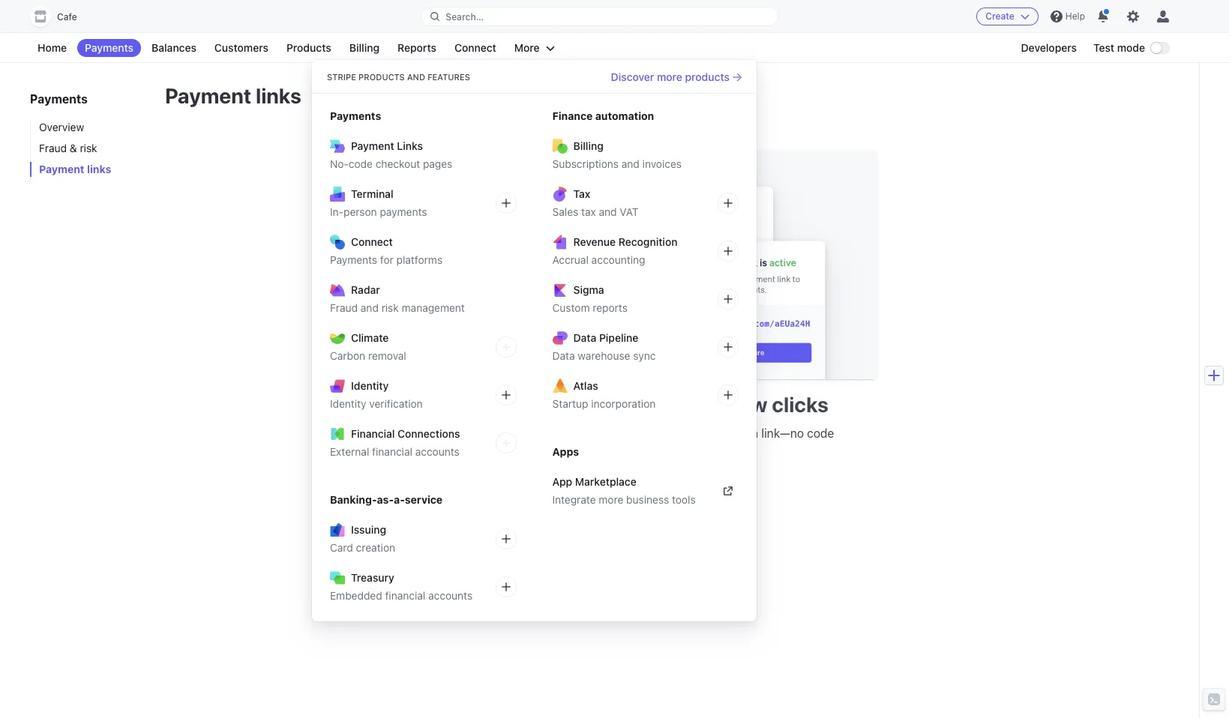 Task type: vqa. For each thing, say whether or not it's contained in the screenshot.


Task type: describe. For each thing, give the bounding box(es) containing it.
business
[[627, 494, 669, 506]]

accounts for embedded financial accounts
[[428, 590, 473, 602]]

0 vertical spatial code
[[349, 158, 373, 170]]

sync
[[633, 350, 656, 362]]

stripe products and features
[[327, 72, 470, 82]]

search…
[[446, 11, 484, 22]]

checkout for page
[[544, 392, 636, 417]]

identity for identity
[[351, 380, 389, 392]]

tax
[[574, 188, 591, 200]]

create payment link
[[620, 484, 733, 497]]

discover more products
[[611, 70, 730, 83]]

1 horizontal spatial more
[[657, 70, 683, 83]]

products link
[[279, 39, 339, 57]]

apps
[[553, 446, 579, 458]]

code inside sell products, subscriptions, or accept donations with a link—no code required.
[[807, 427, 834, 440]]

donations
[[669, 427, 723, 440]]

1 vertical spatial payment
[[351, 140, 394, 152]]

overview link
[[30, 120, 150, 135]]

automation
[[595, 110, 654, 122]]

pipeline
[[599, 332, 639, 344]]

and down radar
[[361, 302, 379, 314]]

terminal
[[351, 188, 394, 200]]

or
[[615, 427, 626, 440]]

required.
[[457, 445, 506, 458]]

0 horizontal spatial payment links
[[39, 163, 111, 176]]

risk for and
[[382, 302, 399, 314]]

service
[[405, 494, 443, 506]]

links
[[397, 140, 423, 152]]

a inside sell products, subscriptions, or accept donations with a link—no code required.
[[752, 427, 759, 440]]

clicks
[[772, 392, 829, 417]]

&
[[70, 142, 77, 155]]

subscriptions
[[553, 158, 619, 170]]

fraud for fraud & risk
[[39, 142, 67, 155]]

0 vertical spatial products
[[287, 41, 331, 54]]

balances link
[[144, 39, 204, 57]]

external
[[330, 446, 369, 458]]

finance automation
[[553, 110, 654, 122]]

data for data pipeline
[[574, 332, 597, 344]]

fraud for fraud and risk management
[[330, 302, 358, 314]]

sales tax and vat
[[553, 206, 639, 218]]

financial connections
[[351, 428, 460, 440]]

accrual accounting
[[553, 254, 645, 266]]

test mode
[[1094, 41, 1146, 54]]

stripe
[[327, 72, 356, 82]]

test
[[1094, 41, 1115, 54]]

startup
[[553, 398, 588, 410]]

reports
[[398, 41, 437, 54]]

create for create
[[986, 11, 1015, 22]]

page
[[640, 392, 689, 417]]

links inside payment links link
[[87, 163, 111, 176]]

accounting
[[592, 254, 645, 266]]

create payment link link
[[590, 476, 745, 506]]

management
[[402, 302, 465, 314]]

0 vertical spatial billing
[[349, 41, 380, 54]]

embedded
[[330, 590, 382, 602]]

treasury
[[351, 572, 395, 584]]

vat
[[620, 206, 639, 218]]

for
[[380, 254, 394, 266]]

warehouse
[[578, 350, 631, 362]]

financial
[[351, 428, 395, 440]]

tax
[[581, 206, 596, 218]]

help
[[1066, 11, 1085, 22]]

and right the tax
[[599, 206, 617, 218]]

balances
[[152, 41, 196, 54]]

accounts for external financial accounts
[[415, 446, 460, 458]]

app marketplace integrate more business tools
[[553, 476, 696, 506]]

in-
[[330, 206, 344, 218]]

subscriptions and invoices
[[553, 158, 682, 170]]

platforms
[[397, 254, 443, 266]]

a-
[[394, 494, 405, 506]]

1 horizontal spatial a
[[716, 392, 728, 417]]

recognition
[[619, 236, 678, 248]]

cafe
[[57, 11, 77, 23]]

finance
[[553, 110, 593, 122]]

incorporation
[[591, 398, 656, 410]]

Search… text field
[[422, 7, 778, 26]]

reports link
[[390, 39, 444, 57]]

carbon removal
[[330, 350, 406, 362]]

identity for identity verification
[[330, 398, 366, 410]]

financial for embedded
[[385, 590, 426, 602]]

and left invoices
[[622, 158, 640, 170]]

connect link
[[447, 39, 504, 57]]

payment links link
[[30, 162, 150, 177]]

payments for platforms
[[330, 254, 443, 266]]

financial for external
[[372, 446, 413, 458]]

overview
[[39, 121, 84, 134]]

create for create payment link
[[620, 484, 657, 497]]

customers link
[[207, 39, 276, 57]]



Task type: locate. For each thing, give the bounding box(es) containing it.
carbon
[[330, 350, 365, 362]]

help button
[[1045, 5, 1091, 29]]

1 vertical spatial financial
[[385, 590, 426, 602]]

data warehouse sync
[[553, 350, 656, 362]]

0 horizontal spatial more
[[599, 494, 624, 506]]

create button
[[977, 8, 1039, 26]]

1 vertical spatial risk
[[382, 302, 399, 314]]

0 vertical spatial checkout
[[376, 158, 420, 170]]

accounts
[[415, 446, 460, 458], [428, 590, 473, 602]]

sigma
[[574, 284, 604, 296]]

data
[[574, 332, 597, 344], [553, 350, 575, 362]]

fraud & risk link
[[30, 141, 150, 156]]

home
[[38, 41, 67, 54]]

billing up stripe
[[349, 41, 380, 54]]

2 horizontal spatial create
[[986, 11, 1015, 22]]

1 vertical spatial links
[[87, 163, 111, 176]]

marketplace
[[575, 476, 637, 488]]

1 vertical spatial billing
[[574, 140, 604, 152]]

0 vertical spatial links
[[256, 83, 301, 108]]

links down fraud & risk link
[[87, 163, 111, 176]]

0 vertical spatial data
[[574, 332, 597, 344]]

financial down treasury
[[385, 590, 426, 602]]

create inside create button
[[986, 11, 1015, 22]]

products
[[685, 70, 730, 83]]

financial down financial connections
[[372, 446, 413, 458]]

connections
[[398, 428, 460, 440]]

0 vertical spatial accounts
[[415, 446, 460, 458]]

0 vertical spatial connect
[[455, 41, 497, 54]]

more down marketplace
[[599, 494, 624, 506]]

connect up payments for platforms
[[351, 236, 393, 248]]

payments up radar
[[330, 254, 377, 266]]

0 vertical spatial payment links
[[165, 83, 301, 108]]

1 vertical spatial data
[[553, 350, 575, 362]]

payments right 'home'
[[85, 41, 134, 54]]

1 horizontal spatial fraud
[[330, 302, 358, 314]]

sell products, subscriptions, or accept donations with a link—no code required.
[[457, 427, 834, 458]]

sales
[[553, 206, 579, 218]]

0 horizontal spatial products
[[287, 41, 331, 54]]

atlas
[[574, 380, 598, 392]]

billing
[[349, 41, 380, 54], [574, 140, 604, 152]]

payment up no-code checkout pages
[[351, 140, 394, 152]]

products down the billing link
[[359, 72, 405, 82]]

1 vertical spatial products
[[359, 72, 405, 82]]

billing up subscriptions
[[574, 140, 604, 152]]

developers link
[[1014, 39, 1085, 57]]

risk
[[80, 142, 97, 155], [382, 302, 399, 314]]

more
[[657, 70, 683, 83], [599, 494, 624, 506]]

discover more products link
[[611, 69, 742, 84]]

payments
[[85, 41, 134, 54], [30, 92, 88, 106], [330, 110, 381, 122], [330, 254, 377, 266]]

risk right &
[[80, 142, 97, 155]]

fraud inside fraud & risk link
[[39, 142, 67, 155]]

accrual
[[553, 254, 589, 266]]

0 vertical spatial fraud
[[39, 142, 67, 155]]

checkout down atlas
[[544, 392, 636, 417]]

payment links down &
[[39, 163, 111, 176]]

embedded financial accounts
[[330, 590, 473, 602]]

0 vertical spatial payment
[[165, 83, 251, 108]]

fraud left &
[[39, 142, 67, 155]]

0 horizontal spatial code
[[349, 158, 373, 170]]

sell
[[457, 427, 477, 440]]

1 vertical spatial code
[[807, 427, 834, 440]]

a right in
[[716, 392, 728, 417]]

more right the discover
[[657, 70, 683, 83]]

card creation
[[330, 542, 395, 554]]

home link
[[30, 39, 74, 57]]

a left startup
[[528, 392, 540, 417]]

checkout down payment links
[[376, 158, 420, 170]]

invoices
[[643, 158, 682, 170]]

data up atlas
[[553, 350, 575, 362]]

0 horizontal spatial a
[[528, 392, 540, 417]]

1 horizontal spatial code
[[807, 427, 834, 440]]

0 horizontal spatial risk
[[80, 142, 97, 155]]

links down products link
[[256, 83, 301, 108]]

payment inside payment links link
[[39, 163, 84, 176]]

and down reports link
[[407, 72, 425, 82]]

1 vertical spatial accounts
[[428, 590, 473, 602]]

app
[[553, 476, 573, 488]]

features
[[428, 72, 470, 82]]

links
[[256, 83, 301, 108], [87, 163, 111, 176]]

more inside app marketplace integrate more business tools
[[599, 494, 624, 506]]

no-code checkout pages
[[330, 158, 453, 170]]

custom
[[553, 302, 590, 314]]

risk for &
[[80, 142, 97, 155]]

1 horizontal spatial risk
[[382, 302, 399, 314]]

link
[[713, 484, 733, 497]]

code
[[349, 158, 373, 170], [807, 427, 834, 440]]

2 horizontal spatial payment
[[351, 140, 394, 152]]

1 horizontal spatial payment
[[165, 83, 251, 108]]

code down payment links
[[349, 158, 373, 170]]

1 horizontal spatial billing
[[574, 140, 604, 152]]

0 horizontal spatial connect
[[351, 236, 393, 248]]

0 horizontal spatial billing
[[349, 41, 380, 54]]

fraud
[[39, 142, 67, 155], [330, 302, 358, 314]]

1 horizontal spatial products
[[359, 72, 405, 82]]

payments down stripe
[[330, 110, 381, 122]]

2 vertical spatial create
[[620, 484, 657, 497]]

data pipeline
[[574, 332, 639, 344]]

1 horizontal spatial connect
[[455, 41, 497, 54]]

0 vertical spatial financial
[[372, 446, 413, 458]]

checkout for pages
[[376, 158, 420, 170]]

0 vertical spatial more
[[657, 70, 683, 83]]

custom reports
[[553, 302, 628, 314]]

subscriptions,
[[535, 427, 612, 440]]

identity up financial
[[330, 398, 366, 410]]

1 horizontal spatial create
[[620, 484, 657, 497]]

checkout
[[376, 158, 420, 170], [544, 392, 636, 417]]

create inside create payment link link
[[620, 484, 657, 497]]

mode
[[1118, 41, 1146, 54]]

with
[[726, 427, 749, 440]]

identity up identity verification in the bottom of the page
[[351, 380, 389, 392]]

payment links
[[165, 83, 301, 108], [39, 163, 111, 176]]

0 horizontal spatial create
[[457, 392, 523, 417]]

create for create a checkout page in a few clicks
[[457, 392, 523, 417]]

fraud down radar
[[330, 302, 358, 314]]

0 horizontal spatial checkout
[[376, 158, 420, 170]]

code down clicks at right
[[807, 427, 834, 440]]

pages
[[423, 158, 453, 170]]

in
[[694, 392, 711, 417]]

tools
[[672, 494, 696, 506]]

a right with
[[752, 427, 759, 440]]

payment down customers link
[[165, 83, 251, 108]]

0 horizontal spatial payment
[[39, 163, 84, 176]]

link—no
[[762, 427, 804, 440]]

products,
[[480, 427, 532, 440]]

person
[[344, 206, 377, 218]]

0 horizontal spatial fraud
[[39, 142, 67, 155]]

few
[[732, 392, 768, 417]]

0 vertical spatial risk
[[80, 142, 97, 155]]

2 horizontal spatial a
[[752, 427, 759, 440]]

data up the "warehouse"
[[574, 332, 597, 344]]

data for data warehouse sync
[[553, 350, 575, 362]]

discover
[[611, 70, 654, 83]]

accept
[[629, 427, 666, 440]]

1 horizontal spatial checkout
[[544, 392, 636, 417]]

customers
[[214, 41, 269, 54]]

creation
[[356, 542, 395, 554]]

1 vertical spatial checkout
[[544, 392, 636, 417]]

payment down fraud & risk
[[39, 163, 84, 176]]

banking-as-a-service
[[330, 494, 443, 506]]

payment links down customers link
[[165, 83, 301, 108]]

payment
[[660, 484, 710, 497]]

risk up climate
[[382, 302, 399, 314]]

revenue recognition
[[574, 236, 678, 248]]

billing link
[[342, 39, 387, 57]]

0 vertical spatial create
[[986, 11, 1015, 22]]

connect down search…
[[455, 41, 497, 54]]

startup incorporation
[[553, 398, 656, 410]]

removal
[[368, 350, 406, 362]]

0 horizontal spatial links
[[87, 163, 111, 176]]

1 horizontal spatial links
[[256, 83, 301, 108]]

payments
[[380, 206, 427, 218]]

1 vertical spatial payment links
[[39, 163, 111, 176]]

cafe button
[[30, 6, 92, 27]]

1 vertical spatial connect
[[351, 236, 393, 248]]

products up stripe
[[287, 41, 331, 54]]

payments up overview
[[30, 92, 88, 106]]

1 vertical spatial identity
[[330, 398, 366, 410]]

1 vertical spatial create
[[457, 392, 523, 417]]

0 vertical spatial identity
[[351, 380, 389, 392]]

integrate
[[553, 494, 596, 506]]

1 vertical spatial more
[[599, 494, 624, 506]]

1 vertical spatial fraud
[[330, 302, 358, 314]]

external financial accounts
[[330, 446, 460, 458]]

Search… search field
[[422, 7, 778, 26]]

verification
[[369, 398, 423, 410]]

fraud & risk
[[39, 142, 97, 155]]

1 horizontal spatial payment links
[[165, 83, 301, 108]]

financial
[[372, 446, 413, 458], [385, 590, 426, 602]]

2 vertical spatial payment
[[39, 163, 84, 176]]

issuing
[[351, 524, 386, 536]]



